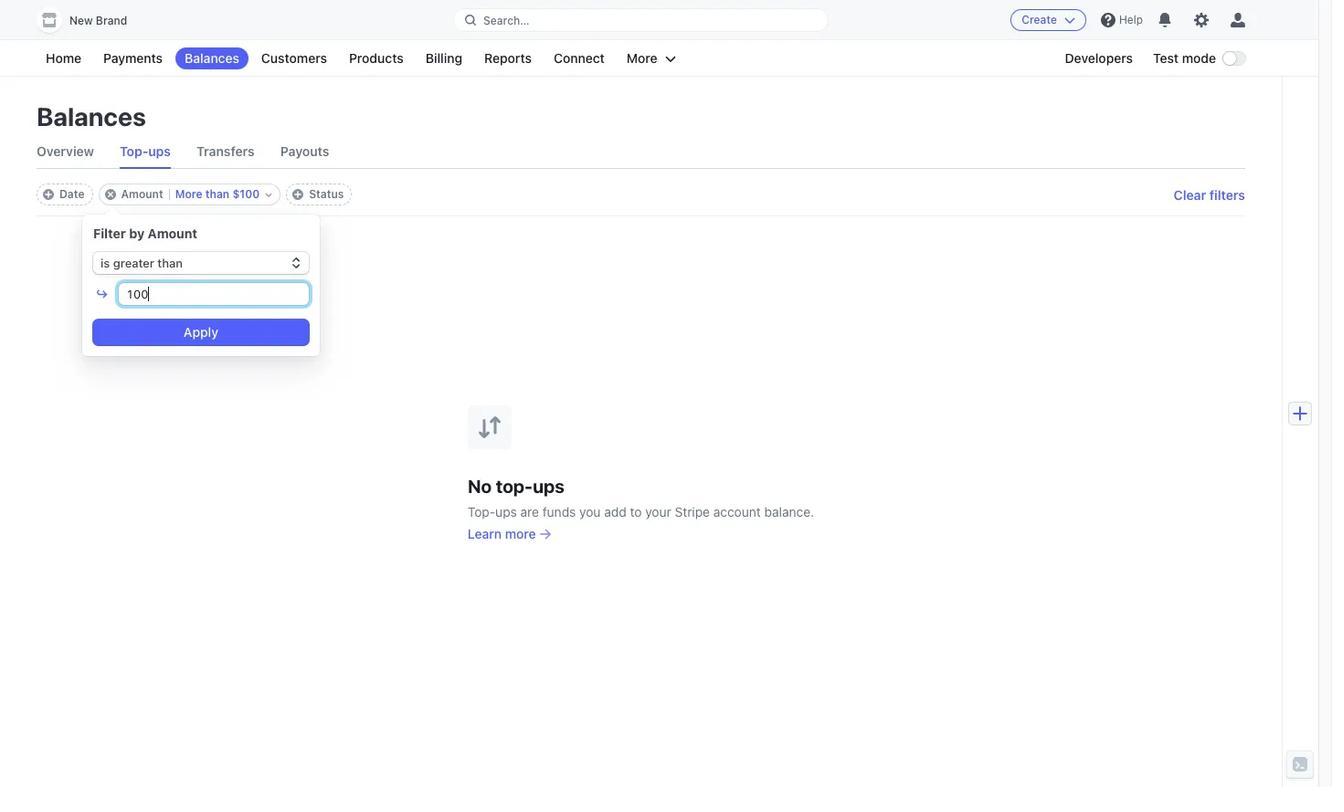 Task type: vqa. For each thing, say whether or not it's contained in the screenshot.
the from
no



Task type: locate. For each thing, give the bounding box(es) containing it.
ups for top-ups
[[148, 143, 171, 159]]

create button
[[1011, 9, 1087, 31]]

0 number field
[[119, 283, 309, 305]]

more for more than $100
[[175, 187, 203, 201]]

transfers
[[196, 143, 255, 159]]

date
[[59, 187, 85, 201]]

new brand button
[[37, 7, 145, 33]]

Search… text field
[[454, 9, 828, 32]]

toolbar
[[37, 184, 352, 206]]

help
[[1120, 13, 1143, 27]]

search…
[[483, 13, 530, 27]]

learn more
[[468, 526, 536, 542]]

top-
[[120, 143, 148, 159], [468, 504, 496, 520]]

connect link
[[545, 48, 614, 69]]

1 horizontal spatial more
[[627, 50, 658, 66]]

products
[[349, 50, 404, 66]]

by
[[129, 226, 145, 241]]

amount right remove amount image at the left
[[121, 187, 163, 201]]

top- up the learn
[[468, 504, 496, 520]]

home
[[46, 50, 81, 66]]

Search… search field
[[454, 9, 828, 32]]

ups
[[148, 143, 171, 159], [533, 476, 565, 497], [496, 504, 517, 520]]

more left than on the top left
[[175, 187, 203, 201]]

no top-ups
[[468, 476, 565, 497]]

toolbar containing date
[[37, 184, 352, 206]]

new brand
[[69, 14, 127, 27]]

top- for top-ups
[[120, 143, 148, 159]]

2 vertical spatial ups
[[496, 504, 517, 520]]

1 vertical spatial ups
[[533, 476, 565, 497]]

to
[[630, 504, 642, 520]]

0 vertical spatial ups
[[148, 143, 171, 159]]

ups up funds
[[533, 476, 565, 497]]

balance.
[[765, 504, 814, 520]]

you
[[580, 504, 601, 520]]

1 vertical spatial more
[[175, 187, 203, 201]]

filter by amount
[[93, 226, 197, 241]]

connect
[[554, 50, 605, 66]]

learn
[[468, 526, 502, 542]]

more
[[627, 50, 658, 66], [175, 187, 203, 201]]

ups inside top-ups link
[[148, 143, 171, 159]]

top- right overview
[[120, 143, 148, 159]]

more down search… text box
[[627, 50, 658, 66]]

add
[[604, 504, 627, 520]]

0 horizontal spatial balances
[[37, 101, 146, 132]]

balances up overview
[[37, 101, 146, 132]]

than
[[205, 187, 230, 201]]

1 vertical spatial amount
[[148, 226, 197, 241]]

0 horizontal spatial more
[[175, 187, 203, 201]]

learn more link
[[468, 525, 551, 543]]

0 horizontal spatial ups
[[148, 143, 171, 159]]

balances
[[185, 50, 239, 66], [37, 101, 146, 132]]

clear filters
[[1174, 187, 1246, 202]]

top- for top-ups are funds you add to your stripe account balance.
[[468, 504, 496, 520]]

2 horizontal spatial ups
[[533, 476, 565, 497]]

1 horizontal spatial balances
[[185, 50, 239, 66]]

amount
[[121, 187, 163, 201], [148, 226, 197, 241]]

0 vertical spatial amount
[[121, 187, 163, 201]]

overview
[[37, 143, 94, 159]]

1 vertical spatial balances
[[37, 101, 146, 132]]

ups left transfers
[[148, 143, 171, 159]]

tab list
[[37, 135, 1246, 169]]

0 vertical spatial more
[[627, 50, 658, 66]]

help button
[[1094, 5, 1151, 35]]

payouts
[[280, 143, 329, 159]]

more button
[[618, 48, 685, 69]]

payments
[[103, 50, 163, 66]]

balances right payments
[[185, 50, 239, 66]]

more inside toolbar
[[175, 187, 203, 201]]

filters
[[1210, 187, 1246, 202]]

0 vertical spatial top-
[[120, 143, 148, 159]]

1 vertical spatial top-
[[468, 504, 496, 520]]

0 horizontal spatial top-
[[120, 143, 148, 159]]

more inside more button
[[627, 50, 658, 66]]

brand
[[96, 14, 127, 27]]

account
[[714, 504, 761, 520]]

ups up learn more
[[496, 504, 517, 520]]

amount right by
[[148, 226, 197, 241]]

remove amount image
[[105, 189, 116, 200]]

1 horizontal spatial top-
[[468, 504, 496, 520]]

your
[[645, 504, 672, 520]]

reports
[[484, 50, 532, 66]]

test mode
[[1153, 50, 1217, 66]]

1 horizontal spatial ups
[[496, 504, 517, 520]]

reports link
[[475, 48, 541, 69]]



Task type: describe. For each thing, give the bounding box(es) containing it.
products link
[[340, 48, 413, 69]]

clear filters button
[[1174, 187, 1246, 202]]

developers link
[[1056, 48, 1142, 69]]

top-ups
[[120, 143, 171, 159]]

funds
[[543, 504, 576, 520]]

tab list containing overview
[[37, 135, 1246, 169]]

apply button
[[93, 320, 309, 345]]

create
[[1022, 13, 1057, 27]]

ups for top-ups are funds you add to your stripe account balance.
[[496, 504, 517, 520]]

mode
[[1182, 50, 1217, 66]]

overview link
[[37, 135, 94, 168]]

payouts link
[[280, 135, 329, 168]]

balances link
[[176, 48, 249, 69]]

add status image
[[293, 189, 304, 200]]

test
[[1153, 50, 1179, 66]]

clear
[[1174, 187, 1207, 202]]

0 vertical spatial balances
[[185, 50, 239, 66]]

stripe
[[675, 504, 710, 520]]

filter
[[93, 226, 126, 241]]

more
[[505, 526, 536, 542]]

new
[[69, 14, 93, 27]]

more than $100
[[175, 187, 260, 201]]

$100
[[232, 187, 260, 201]]

are
[[521, 504, 539, 520]]

apply
[[184, 324, 218, 340]]

developers
[[1065, 50, 1133, 66]]

payments link
[[94, 48, 172, 69]]

top-ups are funds you add to your stripe account balance.
[[468, 504, 814, 520]]

customers link
[[252, 48, 336, 69]]

more for more
[[627, 50, 658, 66]]

home link
[[37, 48, 91, 69]]

billing link
[[417, 48, 472, 69]]

top-
[[496, 476, 533, 497]]

billing
[[426, 50, 463, 66]]

status
[[309, 187, 344, 201]]

edit amount image
[[265, 191, 272, 198]]

add date image
[[43, 189, 54, 200]]

customers
[[261, 50, 327, 66]]

top-ups link
[[120, 135, 171, 168]]

no
[[468, 476, 492, 497]]

transfers link
[[196, 135, 255, 168]]



